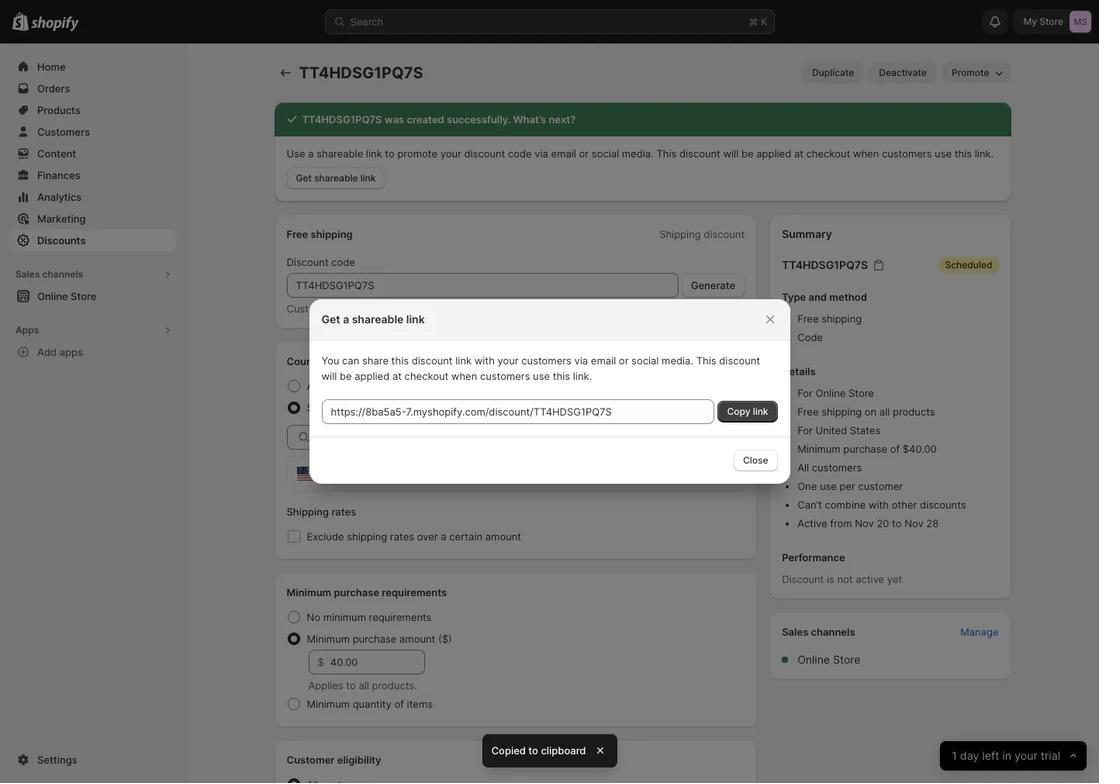 Task type: vqa. For each thing, say whether or not it's contained in the screenshot.
the topmost template
no



Task type: locate. For each thing, give the bounding box(es) containing it.
0 horizontal spatial amount
[[400, 633, 436, 646]]

1 vertical spatial get
[[322, 313, 340, 326]]

shareable for get
[[352, 313, 404, 326]]

store inside for online store free shipping on all products for united states minimum purchase of $40.00 all customers one use per customer can't combine with other discounts active from nov 20 to nov 28
[[849, 387, 875, 400]]

applied inside you can share this discount link with your customers via email or social media. this discount will be applied at checkout when customers use this link.
[[355, 370, 390, 383]]

all inside for online store free shipping on all products for united states minimum purchase of $40.00 all customers one use per customer can't combine with other discounts active from nov 20 to nov 28
[[880, 406, 891, 418]]

shipping rates
[[287, 506, 356, 518]]

0 vertical spatial code
[[508, 147, 532, 160]]

via for customers
[[575, 355, 588, 367]]

shareable up share
[[352, 313, 404, 326]]

2 horizontal spatial code
[[508, 147, 532, 160]]

sales inside button
[[16, 269, 40, 280]]

2 vertical spatial a
[[441, 531, 447, 543]]

1 vertical spatial of
[[395, 699, 404, 711]]

$40.00
[[903, 443, 937, 456]]

2 horizontal spatial a
[[441, 531, 447, 543]]

discounts
[[921, 499, 967, 511]]

1 vertical spatial purchase
[[334, 587, 380, 599]]

2 vertical spatial code
[[416, 303, 440, 315]]

free for free shipping
[[287, 228, 308, 241]]

all up "minimum quantity of items"
[[359, 680, 369, 692]]

($)
[[438, 633, 452, 646]]

get left must
[[322, 313, 340, 326]]

0 horizontal spatial or
[[579, 147, 589, 160]]

sales channels up online store
[[782, 626, 856, 639]]

a for get
[[343, 313, 349, 326]]

free up discount code
[[287, 228, 308, 241]]

None text field
[[322, 400, 715, 425]]

0 vertical spatial use
[[935, 147, 952, 160]]

1 horizontal spatial media.
[[662, 355, 694, 367]]

this inside you can share this discount link with your customers via email or social media. this discount will be applied at checkout when customers use this link.
[[697, 355, 717, 367]]

1 vertical spatial be
[[340, 370, 352, 383]]

social inside you can share this discount link with your customers via email or social media. this discount will be applied at checkout when customers use this link.
[[632, 355, 659, 367]]

1 horizontal spatial via
[[575, 355, 588, 367]]

be inside you can share this discount link with your customers via email or social media. this discount will be applied at checkout when customers use this link.
[[340, 370, 352, 383]]

1 vertical spatial email
[[591, 355, 616, 367]]

at for use a shareable link to promote your discount code via email or social media. this discount will be applied at checkout when customers use this link.
[[795, 147, 804, 160]]

discounts link
[[9, 230, 177, 251]]

discount code
[[287, 256, 355, 269]]

get for get shareable link
[[296, 172, 312, 184]]

get down use
[[296, 172, 312, 184]]

to inside for online store free shipping on all products for united states minimum purchase of $40.00 all customers one use per customer can't combine with other discounts active from nov 20 to nov 28
[[893, 518, 902, 530]]

next?
[[549, 113, 576, 126]]

1 horizontal spatial sales
[[782, 626, 809, 639]]

0 horizontal spatial shipping
[[287, 506, 329, 518]]

exclude shipping rates over a certain amount
[[307, 531, 522, 543]]

or inside you can share this discount link with your customers via email or social media. this discount will be applied at checkout when customers use this link.
[[619, 355, 629, 367]]

shipping up united
[[822, 406, 862, 418]]

0 vertical spatial rates
[[332, 506, 356, 518]]

0 horizontal spatial will
[[322, 370, 337, 383]]

social for code
[[592, 147, 619, 160]]

purchase inside for online store free shipping on all products for united states minimum purchase of $40.00 all customers one use per customer can't combine with other discounts active from nov 20 to nov 28
[[844, 443, 888, 456]]

0 horizontal spatial applied
[[355, 370, 390, 383]]

your down the checkout.
[[498, 355, 519, 367]]

1 vertical spatial shipping
[[287, 506, 329, 518]]

0 horizontal spatial use
[[533, 370, 550, 383]]

active
[[798, 518, 828, 530]]

all right the on
[[880, 406, 891, 418]]

scheduled
[[946, 259, 993, 271]]

2 vertical spatial shareable
[[352, 313, 404, 326]]

get inside dialog
[[322, 313, 340, 326]]

minimum for minimum purchase requirements
[[287, 587, 332, 599]]

add apps
[[37, 346, 83, 359]]

shipping right "exclude"
[[347, 531, 387, 543]]

purchase up minimum
[[334, 587, 380, 599]]

0 horizontal spatial at
[[393, 370, 402, 383]]

code down free shipping
[[332, 256, 355, 269]]

0 horizontal spatial nov
[[856, 518, 875, 530]]

0 vertical spatial be
[[742, 147, 754, 160]]

successfully.
[[447, 113, 511, 126]]

0 vertical spatial all
[[307, 380, 319, 393]]

1 horizontal spatial applied
[[757, 147, 792, 160]]

minimum
[[323, 612, 366, 624]]

requirements for no minimum requirements
[[369, 612, 432, 624]]

a right use
[[308, 147, 314, 160]]

1 horizontal spatial shipping
[[660, 228, 701, 241]]

get
[[296, 172, 312, 184], [322, 313, 340, 326]]

shipping up "exclude"
[[287, 506, 329, 518]]

purchase down states
[[844, 443, 888, 456]]

shipping for free shipping code
[[822, 313, 862, 325]]

with down customer
[[869, 499, 890, 511]]

1 horizontal spatial email
[[591, 355, 616, 367]]

1 vertical spatial for
[[798, 425, 813, 437]]

0 vertical spatial sales
[[16, 269, 40, 280]]

0 vertical spatial shareable
[[317, 147, 363, 160]]

1 horizontal spatial social
[[632, 355, 659, 367]]

0 vertical spatial discount
[[287, 256, 329, 269]]

1 vertical spatial a
[[343, 313, 349, 326]]

media. inside you can share this discount link with your customers via email or social media. this discount will be applied at checkout when customers use this link.
[[662, 355, 694, 367]]

0 horizontal spatial discount
[[287, 256, 329, 269]]

1 vertical spatial shareable
[[314, 172, 358, 184]]

when
[[854, 147, 880, 160], [452, 370, 478, 383]]

email inside you can share this discount link with your customers via email or social media. this discount will be applied at checkout when customers use this link.
[[591, 355, 616, 367]]

minimum
[[798, 443, 841, 456], [287, 587, 332, 599], [307, 633, 350, 646], [307, 699, 350, 711]]

code right enter
[[416, 303, 440, 315]]

this for customers
[[697, 355, 717, 367]]

social for customers
[[632, 355, 659, 367]]

0 horizontal spatial all
[[307, 380, 319, 393]]

1 horizontal spatial channels
[[811, 626, 856, 639]]

all inside for online store free shipping on all products for united states minimum purchase of $40.00 all customers one use per customer can't combine with other discounts active from nov 20 to nov 28
[[798, 462, 810, 474]]

1 vertical spatial or
[[619, 355, 629, 367]]

0 vertical spatial of
[[891, 443, 900, 456]]

at for you can share this discount link with your customers via email or social media. this discount will be applied at checkout when customers use this link.
[[393, 370, 402, 383]]

shipping inside free shipping code
[[822, 313, 862, 325]]

selected countries
[[307, 402, 396, 414]]

1 vertical spatial free
[[798, 313, 819, 325]]

minimum up no at bottom
[[287, 587, 332, 599]]

0 horizontal spatial rates
[[332, 506, 356, 518]]

amount right certain
[[486, 531, 522, 543]]

nov left 20
[[856, 518, 875, 530]]

or
[[579, 147, 589, 160], [619, 355, 629, 367]]

settings
[[37, 754, 77, 767]]

1 horizontal spatial or
[[619, 355, 629, 367]]

countries
[[287, 355, 335, 368]]

settings link
[[9, 750, 177, 771]]

to right the applies
[[346, 680, 356, 692]]

will for you can share this discount link with your customers via email or social media. this discount will be applied at checkout when customers use this link.
[[322, 370, 337, 383]]

1 vertical spatial social
[[632, 355, 659, 367]]

1 horizontal spatial all
[[798, 462, 810, 474]]

1 vertical spatial online
[[798, 654, 830, 667]]

1 vertical spatial this
[[697, 355, 717, 367]]

of left $40.00
[[891, 443, 900, 456]]

amount
[[486, 531, 522, 543], [400, 633, 436, 646]]

0 vertical spatial all
[[880, 406, 891, 418]]

your
[[441, 147, 462, 160], [498, 355, 519, 367]]

0 horizontal spatial sales
[[16, 269, 40, 280]]

purchase for amount
[[353, 633, 397, 646]]

details
[[782, 366, 816, 378]]

at
[[795, 147, 804, 160], [443, 303, 452, 315], [393, 370, 402, 383]]

shipping down method
[[822, 313, 862, 325]]

shareable up free shipping
[[314, 172, 358, 184]]

copy link button
[[718, 401, 778, 423]]

get for get a shareable link
[[322, 313, 340, 326]]

rates up "exclude"
[[332, 506, 356, 518]]

1 vertical spatial all
[[798, 462, 810, 474]]

0 vertical spatial free
[[287, 228, 308, 241]]

for left united
[[798, 425, 813, 437]]

0 horizontal spatial be
[[340, 370, 352, 383]]

shareable inside dialog
[[352, 313, 404, 326]]

exclude
[[307, 531, 344, 543]]

tt4hdsg1pq7s down 'search'
[[299, 64, 423, 82]]

0 horizontal spatial channels
[[42, 269, 83, 280]]

countries down all countries
[[352, 402, 396, 414]]

countries
[[321, 380, 366, 393], [352, 402, 396, 414]]

0 horizontal spatial this
[[657, 147, 677, 160]]

2 horizontal spatial use
[[935, 147, 952, 160]]

1 horizontal spatial when
[[854, 147, 880, 160]]

1 vertical spatial your
[[498, 355, 519, 367]]

rates left over
[[390, 531, 415, 543]]

united
[[816, 425, 848, 437]]

your inside you can share this discount link with your customers via email or social media. this discount will be applied at checkout when customers use this link.
[[498, 355, 519, 367]]

deactivate button
[[870, 62, 937, 84]]

shipping
[[311, 228, 353, 241], [822, 313, 862, 325], [822, 406, 862, 418], [347, 531, 387, 543]]

get a shareable link dialog
[[0, 300, 1100, 484]]

1 vertical spatial at
[[443, 303, 452, 315]]

of
[[891, 443, 900, 456], [395, 699, 404, 711]]

certain
[[450, 531, 483, 543]]

1 horizontal spatial with
[[869, 499, 890, 511]]

can
[[342, 355, 360, 367]]

to right 20
[[893, 518, 902, 530]]

0 horizontal spatial when
[[452, 370, 478, 383]]

countries up 'selected countries'
[[321, 380, 366, 393]]

at inside you can share this discount link with your customers via email or social media. this discount will be applied at checkout when customers use this link.
[[393, 370, 402, 383]]

0 horizontal spatial a
[[308, 147, 314, 160]]

get shareable link
[[296, 172, 376, 184]]

method
[[830, 291, 868, 303]]

shareable up get shareable link
[[317, 147, 363, 160]]

duplicate
[[813, 67, 855, 78]]

discount down free shipping
[[287, 256, 329, 269]]

0 vertical spatial when
[[854, 147, 880, 160]]

quantity
[[353, 699, 392, 711]]

media. for customers
[[662, 355, 694, 367]]

minimum purchase amount ($)
[[307, 633, 452, 646]]

use for use a shareable link to promote your discount code via email or social media. this discount will be applied at checkout when customers use this link.
[[935, 147, 952, 160]]

a right customers
[[343, 313, 349, 326]]

1 horizontal spatial discount
[[782, 574, 824, 586]]

link
[[366, 147, 382, 160], [361, 172, 376, 184], [407, 313, 425, 326], [456, 355, 472, 367], [753, 406, 769, 418]]

via inside you can share this discount link with your customers via email or social media. this discount will be applied at checkout when customers use this link.
[[575, 355, 588, 367]]

tt4hdsg1pq7s up the 'type and method'
[[782, 258, 869, 272]]

0 horizontal spatial sales channels
[[16, 269, 83, 280]]

a right over
[[441, 531, 447, 543]]

0 horizontal spatial all
[[359, 680, 369, 692]]

code down what's
[[508, 147, 532, 160]]

this
[[657, 147, 677, 160], [697, 355, 717, 367]]

a inside dialog
[[343, 313, 349, 326]]

free inside free shipping code
[[798, 313, 819, 325]]

shareable for use
[[317, 147, 363, 160]]

will inside you can share this discount link with your customers via email or social media. this discount will be applied at checkout when customers use this link.
[[322, 370, 337, 383]]

1 horizontal spatial nov
[[905, 518, 924, 530]]

deactivate
[[880, 67, 927, 78]]

shipping up generate button
[[660, 228, 701, 241]]

code
[[798, 331, 824, 344]]

items
[[407, 699, 433, 711]]

requirements up no minimum requirements
[[382, 587, 447, 599]]

1 vertical spatial applied
[[355, 370, 390, 383]]

0 vertical spatial store
[[849, 387, 875, 400]]

0 vertical spatial for
[[798, 387, 813, 400]]

with down the checkout.
[[475, 355, 495, 367]]

will for use a shareable link to promote your discount code via email or social media. this discount will be applied at checkout when customers use this link.
[[724, 147, 739, 160]]

sales up online store
[[782, 626, 809, 639]]

all up one
[[798, 462, 810, 474]]

customer eligibility
[[287, 754, 382, 767]]

shipping for exclude shipping rates over a certain amount
[[347, 531, 387, 543]]

applied for you can share this discount link with your customers via email or social media. this discount will be applied at checkout when customers use this link.
[[355, 370, 390, 383]]

sales channels
[[16, 269, 83, 280], [782, 626, 856, 639]]

0 vertical spatial applied
[[757, 147, 792, 160]]

sales down discounts
[[16, 269, 40, 280]]

a
[[308, 147, 314, 160], [343, 313, 349, 326], [441, 531, 447, 543]]

free up 'code'
[[798, 313, 819, 325]]

with inside for online store free shipping on all products for united states minimum purchase of $40.00 all customers one use per customer can't combine with other discounts active from nov 20 to nov 28
[[869, 499, 890, 511]]

of down products.
[[395, 699, 404, 711]]

all down "countries"
[[307, 380, 319, 393]]

link. for you can share this discount link with your customers via email or social media. this discount will be applied at checkout when customers use this link.
[[573, 370, 592, 383]]

discount
[[287, 256, 329, 269], [782, 574, 824, 586]]

requirements up minimum purchase amount ($)
[[369, 612, 432, 624]]

your right promote
[[441, 147, 462, 160]]

purchase down no minimum requirements
[[353, 633, 397, 646]]

0 vertical spatial purchase
[[844, 443, 888, 456]]

link. inside you can share this discount link with your customers via email or social media. this discount will be applied at checkout when customers use this link.
[[573, 370, 592, 383]]

performance
[[782, 552, 846, 564]]

email
[[552, 147, 577, 160], [591, 355, 616, 367]]

a for use
[[308, 147, 314, 160]]

minimum down united
[[798, 443, 841, 456]]

customers
[[882, 147, 932, 160], [522, 355, 572, 367], [480, 370, 530, 383], [812, 462, 863, 474]]

store
[[849, 387, 875, 400], [834, 654, 861, 667]]

1 horizontal spatial will
[[724, 147, 739, 160]]

requirements
[[382, 587, 447, 599], [369, 612, 432, 624]]

none text field inside the get a shareable link dialog
[[322, 400, 715, 425]]

nov left 28
[[905, 518, 924, 530]]

0 horizontal spatial media.
[[622, 147, 654, 160]]

channels up online store
[[811, 626, 856, 639]]

0 vertical spatial sales channels
[[16, 269, 83, 280]]

media.
[[622, 147, 654, 160], [662, 355, 694, 367]]

0 vertical spatial online
[[816, 387, 846, 400]]

copied to clipboard
[[492, 745, 586, 758]]

⌘
[[749, 16, 759, 28]]

shipping up discount code
[[311, 228, 353, 241]]

1 horizontal spatial checkout
[[807, 147, 851, 160]]

sales channels down discounts
[[16, 269, 83, 280]]

checkout inside you can share this discount link with your customers via email or social media. this discount will be applied at checkout when customers use this link.
[[405, 370, 449, 383]]

use inside you can share this discount link with your customers via email or social media. this discount will be applied at checkout when customers use this link.
[[533, 370, 550, 383]]

1 vertical spatial link.
[[573, 370, 592, 383]]

free inside for online store free shipping on all products for united states minimum purchase of $40.00 all customers one use per customer can't combine with other discounts active from nov 20 to nov 28
[[798, 406, 819, 418]]

1 nov from the left
[[856, 518, 875, 530]]

all
[[880, 406, 891, 418], [359, 680, 369, 692]]

0 vertical spatial link.
[[975, 147, 994, 160]]

selected
[[307, 402, 349, 414]]

via for code
[[535, 147, 549, 160]]

get inside button
[[296, 172, 312, 184]]

for down 'details'
[[798, 387, 813, 400]]

shipping for shipping rates
[[287, 506, 329, 518]]

discount down performance
[[782, 574, 824, 586]]

0 horizontal spatial checkout
[[405, 370, 449, 383]]

0 vertical spatial at
[[795, 147, 804, 160]]

tt4hdsg1pq7s left was
[[302, 113, 382, 126]]

online store
[[798, 654, 861, 667]]

tt4hdsg1pq7s
[[299, 64, 423, 82], [302, 113, 382, 126], [782, 258, 869, 272]]

applied
[[757, 147, 792, 160], [355, 370, 390, 383]]

free for free shipping code
[[798, 313, 819, 325]]

when inside you can share this discount link with your customers via email or social media. this discount will be applied at checkout when customers use this link.
[[452, 370, 478, 383]]

free up united
[[798, 406, 819, 418]]

0 vertical spatial channels
[[42, 269, 83, 280]]

2 nov from the left
[[905, 518, 924, 530]]

0 vertical spatial get
[[296, 172, 312, 184]]

2 for from the top
[[798, 425, 813, 437]]

email for customers
[[591, 355, 616, 367]]

1 horizontal spatial link.
[[975, 147, 994, 160]]

to
[[385, 147, 395, 160], [893, 518, 902, 530], [346, 680, 356, 692], [529, 745, 539, 758]]

2 vertical spatial at
[[393, 370, 402, 383]]

channels down discounts
[[42, 269, 83, 280]]

1 horizontal spatial all
[[880, 406, 891, 418]]

shareable
[[317, 147, 363, 160], [314, 172, 358, 184], [352, 313, 404, 326]]

1 horizontal spatial a
[[343, 313, 349, 326]]

1 horizontal spatial be
[[742, 147, 754, 160]]

1 horizontal spatial this
[[697, 355, 717, 367]]

shipping inside for online store free shipping on all products for united states minimum purchase of $40.00 all customers one use per customer can't combine with other discounts active from nov 20 to nov 28
[[822, 406, 862, 418]]

1 vertical spatial use
[[533, 370, 550, 383]]

minimum down no at bottom
[[307, 633, 350, 646]]

minimum down the applies
[[307, 699, 350, 711]]

1 vertical spatial countries
[[352, 402, 396, 414]]

0 vertical spatial requirements
[[382, 587, 447, 599]]

share
[[362, 355, 389, 367]]

code
[[508, 147, 532, 160], [332, 256, 355, 269], [416, 303, 440, 315]]

purchase for requirements
[[334, 587, 380, 599]]

for
[[798, 387, 813, 400], [798, 425, 813, 437]]

amount left ($)
[[400, 633, 436, 646]]

per
[[840, 480, 856, 493]]

customers must enter this code at checkout.
[[287, 303, 501, 315]]

⌘ k
[[749, 16, 768, 28]]



Task type: describe. For each thing, give the bounding box(es) containing it.
to left promote
[[385, 147, 395, 160]]

1 horizontal spatial code
[[416, 303, 440, 315]]

customer
[[859, 480, 904, 493]]

minimum inside for online store free shipping on all products for united states minimum purchase of $40.00 all customers one use per customer can't combine with other discounts active from nov 20 to nov 28
[[798, 443, 841, 456]]

when for use a shareable link to promote your discount code via email or social media. this discount will be applied at checkout when customers use this link.
[[854, 147, 880, 160]]

is
[[827, 574, 835, 586]]

home link
[[9, 56, 177, 78]]

browse
[[700, 432, 736, 444]]

get shareable link button
[[287, 168, 385, 189]]

0 vertical spatial tt4hdsg1pq7s
[[299, 64, 423, 82]]

copied
[[492, 745, 526, 758]]

free shipping
[[287, 228, 353, 241]]

1 vertical spatial rates
[[390, 531, 415, 543]]

1 horizontal spatial amount
[[486, 531, 522, 543]]

2 vertical spatial tt4hdsg1pq7s
[[782, 258, 869, 272]]

countries for all countries
[[321, 380, 366, 393]]

get a shareable link
[[322, 313, 425, 326]]

use inside for online store free shipping on all products for united states minimum purchase of $40.00 all customers one use per customer can't combine with other discounts active from nov 20 to nov 28
[[820, 480, 837, 493]]

1 for from the top
[[798, 387, 813, 400]]

to right the copied
[[529, 745, 539, 758]]

shipping discount
[[660, 228, 745, 241]]

use
[[287, 147, 305, 160]]

0 vertical spatial your
[[441, 147, 462, 160]]

1 vertical spatial channels
[[811, 626, 856, 639]]

customer
[[287, 754, 335, 767]]

must
[[341, 303, 365, 315]]

clipboard
[[541, 745, 586, 758]]

minimum for minimum quantity of items
[[307, 699, 350, 711]]

minimum purchase requirements
[[287, 587, 447, 599]]

20
[[877, 518, 890, 530]]

use a shareable link to promote your discount code via email or social media. this discount will be applied at checkout when customers use this link.
[[287, 147, 994, 160]]

or for code
[[579, 147, 589, 160]]

1 horizontal spatial at
[[443, 303, 452, 315]]

close
[[744, 455, 769, 466]]

discount is not active yet
[[782, 574, 903, 586]]

1 horizontal spatial sales channels
[[782, 626, 856, 639]]

customers inside for online store free shipping on all products for united states minimum purchase of $40.00 all customers one use per customer can't combine with other discounts active from nov 20 to nov 28
[[812, 462, 863, 474]]

one
[[798, 480, 817, 493]]

home
[[37, 61, 66, 73]]

add apps button
[[9, 342, 177, 363]]

28
[[927, 518, 939, 530]]

over
[[417, 531, 438, 543]]

states
[[850, 425, 881, 437]]

free shipping code
[[798, 313, 862, 344]]

discount for discount is not active yet
[[782, 574, 824, 586]]

requirements for minimum purchase requirements
[[382, 587, 447, 599]]

email for code
[[552, 147, 577, 160]]

active
[[856, 574, 885, 586]]

type
[[782, 291, 807, 303]]

browse button
[[691, 425, 745, 450]]

apps
[[16, 324, 39, 336]]

be for you can share this discount link with your customers via email or social media. this discount will be applied at checkout when customers use this link.
[[340, 370, 352, 383]]

minimum quantity of items
[[307, 699, 433, 711]]

checkout.
[[455, 303, 501, 315]]

applies
[[309, 680, 344, 692]]

sales channels button
[[9, 264, 177, 286]]

with inside you can share this discount link with your customers via email or social media. this discount will be applied at checkout when customers use this link.
[[475, 355, 495, 367]]

close button
[[734, 450, 778, 472]]

shopify image
[[31, 16, 79, 32]]

be for use a shareable link to promote your discount code via email or social media. this discount will be applied at checkout when customers use this link.
[[742, 147, 754, 160]]

1 vertical spatial tt4hdsg1pq7s
[[302, 113, 382, 126]]

1 vertical spatial store
[[834, 654, 861, 667]]

other
[[892, 499, 918, 511]]

discount for discount code
[[287, 256, 329, 269]]

no minimum requirements
[[307, 612, 432, 624]]

for online store free shipping on all products for united states minimum purchase of $40.00 all customers one use per customer can't combine with other discounts active from nov 20 to nov 28
[[798, 387, 967, 530]]

eligibility
[[337, 754, 382, 767]]

shareable inside button
[[314, 172, 358, 184]]

shipping for shipping discount
[[660, 228, 701, 241]]

products
[[893, 406, 936, 418]]

generate
[[691, 279, 736, 292]]

copy link
[[728, 406, 769, 418]]

add
[[37, 346, 57, 359]]

checkout for use a shareable link to promote your discount code via email or social media. this discount will be applied at checkout when customers use this link.
[[807, 147, 851, 160]]

no
[[307, 612, 321, 624]]

duplicate link
[[803, 62, 864, 84]]

countries for selected countries
[[352, 402, 396, 414]]

generate button
[[682, 273, 745, 298]]

media. for code
[[622, 147, 654, 160]]

you can share this discount link with your customers via email or social media. this discount will be applied at checkout when customers use this link.
[[322, 355, 761, 383]]

you
[[322, 355, 340, 367]]

tt4hdsg1pq7s was created successfully. what's next?
[[302, 113, 576, 126]]

was
[[385, 113, 405, 126]]

1 vertical spatial code
[[332, 256, 355, 269]]

from
[[831, 518, 853, 530]]

customers
[[287, 303, 339, 315]]

summary
[[782, 227, 833, 241]]

k
[[761, 16, 768, 28]]

enter
[[368, 303, 393, 315]]

shipping for free shipping
[[311, 228, 353, 241]]

applied for use a shareable link to promote your discount code via email or social media. this discount will be applied at checkout when customers use this link.
[[757, 147, 792, 160]]

applies to all products.
[[309, 680, 417, 692]]

of inside for online store free shipping on all products for united states minimum purchase of $40.00 all customers one use per customer can't combine with other discounts active from nov 20 to nov 28
[[891, 443, 900, 456]]

minimum for minimum purchase amount ($)
[[307, 633, 350, 646]]

manage button
[[952, 622, 1009, 643]]

combine
[[825, 499, 866, 511]]

link inside you can share this discount link with your customers via email or social media. this discount will be applied at checkout when customers use this link.
[[456, 355, 472, 367]]

when for you can share this discount link with your customers via email or social media. this discount will be applied at checkout when customers use this link.
[[452, 370, 478, 383]]

copy
[[728, 406, 751, 418]]

created
[[407, 113, 445, 126]]

channels inside button
[[42, 269, 83, 280]]

not
[[838, 574, 853, 586]]

discounts
[[37, 234, 86, 247]]

checkout for you can share this discount link with your customers via email or social media. this discount will be applied at checkout when customers use this link.
[[405, 370, 449, 383]]

or for customers
[[619, 355, 629, 367]]

yet
[[888, 574, 903, 586]]

apps button
[[9, 320, 177, 342]]

on
[[865, 406, 877, 418]]

apps
[[60, 346, 83, 359]]

sales channels inside button
[[16, 269, 83, 280]]

and
[[809, 291, 827, 303]]

can't
[[798, 499, 823, 511]]

what's
[[513, 113, 547, 126]]

type and method
[[782, 291, 868, 303]]

online inside for online store free shipping on all products for united states minimum purchase of $40.00 all customers one use per customer can't combine with other discounts active from nov 20 to nov 28
[[816, 387, 846, 400]]

this for code
[[657, 147, 677, 160]]

promote
[[398, 147, 438, 160]]

products.
[[372, 680, 417, 692]]

manage
[[961, 626, 999, 639]]

use for you can share this discount link with your customers via email or social media. this discount will be applied at checkout when customers use this link.
[[533, 370, 550, 383]]

link. for use a shareable link to promote your discount code via email or social media. this discount will be applied at checkout when customers use this link.
[[975, 147, 994, 160]]



